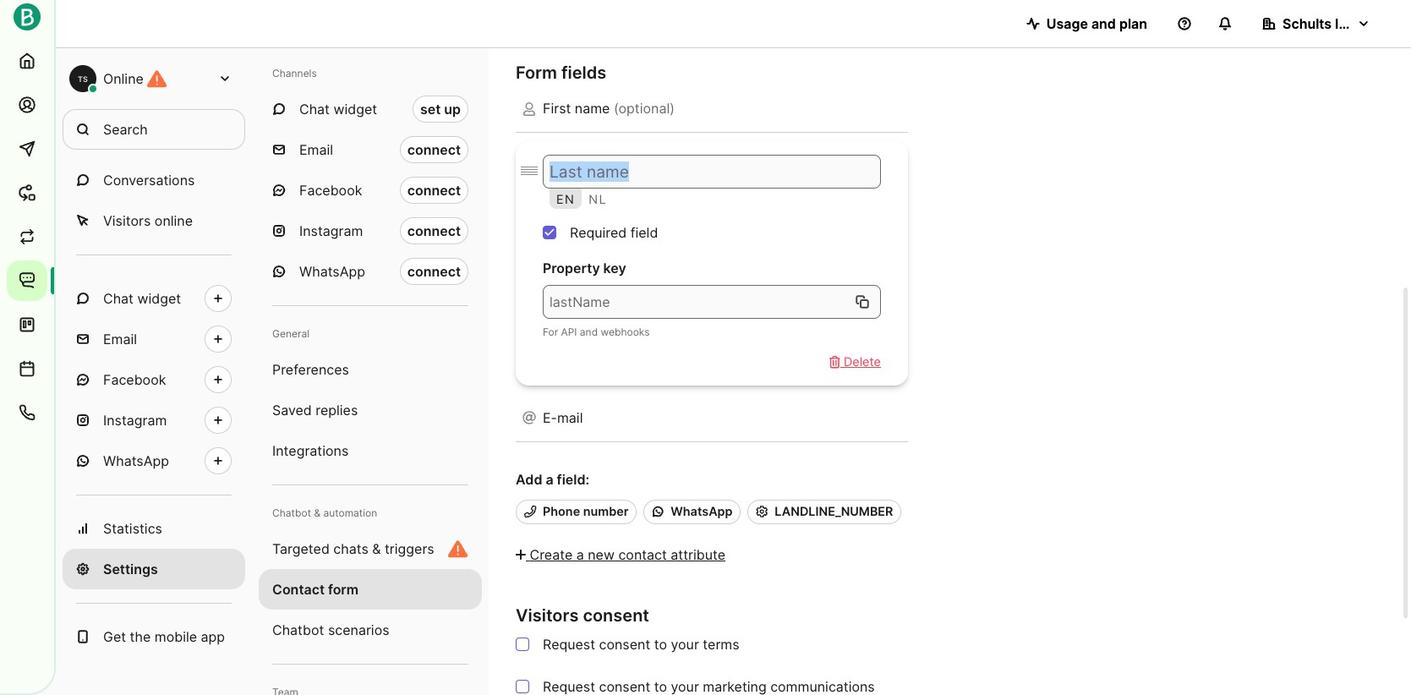 Task type: locate. For each thing, give the bounding box(es) containing it.
1 request from the top
[[543, 636, 596, 653]]

email up facebook link
[[103, 331, 137, 348]]

saved replies
[[272, 402, 358, 419]]

landline_number button
[[748, 500, 902, 524]]

a right add
[[546, 471, 554, 488]]

your left terms
[[671, 636, 700, 653]]

consent down visitors consent
[[599, 636, 651, 653]]

0 vertical spatial chatbot
[[272, 507, 311, 519]]

widget
[[334, 101, 377, 118], [137, 290, 181, 307]]

widget up email link
[[137, 290, 181, 307]]

1 chatbot from the top
[[272, 507, 311, 519]]

2 connect from the top
[[408, 182, 461, 199]]

replies
[[316, 402, 358, 419]]

statistics
[[103, 520, 162, 537]]

chat widget up email link
[[103, 290, 181, 307]]

whatsapp inside button
[[671, 505, 733, 519]]

1 connect from the top
[[408, 141, 461, 158]]

optional
[[619, 100, 670, 117]]

1 vertical spatial instagram
[[103, 412, 167, 429]]

field right required
[[631, 225, 658, 241]]

a
[[546, 471, 554, 488], [577, 546, 584, 563]]

2 to from the top
[[655, 678, 667, 695]]

consent down the request consent to your terms
[[599, 678, 651, 695]]

triggers
[[385, 541, 435, 558]]

request for request consent to your marketing communications
[[543, 678, 596, 695]]

& left automation
[[314, 507, 321, 519]]

1 horizontal spatial email
[[299, 141, 333, 158]]

1 vertical spatial &
[[372, 541, 381, 558]]

1 to from the top
[[655, 636, 667, 653]]

widget left 'set'
[[334, 101, 377, 118]]

e-mail
[[543, 409, 583, 426]]

a left new
[[577, 546, 584, 563]]

en
[[557, 192, 576, 207]]

whatsapp up general
[[299, 263, 365, 280]]

chat widget
[[299, 101, 377, 118], [103, 290, 181, 307]]

0 horizontal spatial whatsapp
[[103, 453, 169, 470]]

1 vertical spatial to
[[655, 678, 667, 695]]

1 vertical spatial your
[[671, 678, 700, 695]]

chat up email link
[[103, 290, 134, 307]]

to down the request consent to your terms
[[655, 678, 667, 695]]

your
[[671, 636, 700, 653], [671, 678, 700, 695]]

chatbot up the targeted
[[272, 507, 311, 519]]

1 horizontal spatial and
[[1092, 15, 1117, 32]]

settings
[[103, 561, 158, 578]]

mail
[[557, 409, 583, 426]]

1 vertical spatial visitors
[[516, 605, 579, 626]]

visitors online
[[103, 212, 193, 229]]

2 request from the top
[[543, 678, 596, 695]]

0 vertical spatial a
[[546, 471, 554, 488]]

attribute
[[671, 546, 726, 563]]

0 horizontal spatial field
[[557, 471, 586, 488]]

whatsapp link
[[63, 441, 245, 481]]

0 horizontal spatial chat widget
[[103, 290, 181, 307]]

create a new contact attribute link
[[516, 546, 726, 563]]

1 horizontal spatial chat
[[299, 101, 330, 118]]

and right api
[[580, 326, 598, 339]]

2 vertical spatial consent
[[599, 678, 651, 695]]

1 horizontal spatial visitors
[[516, 605, 579, 626]]

facebook link
[[63, 360, 245, 400]]

1 your from the top
[[671, 636, 700, 653]]

chatbot inside chatbot scenarios link
[[272, 622, 324, 639]]

and
[[1092, 15, 1117, 32], [580, 326, 598, 339]]

your left marketing
[[671, 678, 700, 695]]

nl
[[589, 192, 608, 207]]

plan
[[1120, 15, 1148, 32]]

0 vertical spatial visitors
[[103, 212, 151, 229]]

0 vertical spatial widget
[[334, 101, 377, 118]]

webhooks
[[601, 326, 650, 339]]

0 vertical spatial whatsapp
[[299, 263, 365, 280]]

2 vertical spatial whatsapp
[[671, 505, 733, 519]]

0 vertical spatial consent
[[583, 605, 650, 626]]

0 vertical spatial &
[[314, 507, 321, 519]]

0 vertical spatial instagram
[[299, 222, 363, 239]]

& right chats
[[372, 541, 381, 558]]

0 horizontal spatial widget
[[137, 290, 181, 307]]

visitors down conversations
[[103, 212, 151, 229]]

general
[[272, 327, 310, 340]]

visitors down create
[[516, 605, 579, 626]]

0 horizontal spatial a
[[546, 471, 554, 488]]

whatsapp up attribute
[[671, 505, 733, 519]]

visitors inside the visitors online link
[[103, 212, 151, 229]]

whatsapp button
[[644, 500, 741, 524]]

phone
[[543, 505, 581, 519]]

form
[[328, 581, 359, 598]]

1 vertical spatial facebook
[[103, 371, 166, 388]]

1 vertical spatial widget
[[137, 290, 181, 307]]

en button
[[550, 189, 582, 209]]

schults inc button
[[1250, 7, 1385, 41]]

0 horizontal spatial facebook
[[103, 371, 166, 388]]

whatsapp
[[299, 263, 365, 280], [103, 453, 169, 470], [671, 505, 733, 519]]

0 horizontal spatial and
[[580, 326, 598, 339]]

1 vertical spatial consent
[[599, 636, 651, 653]]

statistics link
[[63, 508, 245, 549]]

whatsapp down instagram link on the bottom of the page
[[103, 453, 169, 470]]

consent for request consent to your marketing communications
[[599, 678, 651, 695]]

chatbot for chatbot scenarios
[[272, 622, 324, 639]]

saved
[[272, 402, 312, 419]]

number
[[584, 505, 629, 519]]

0 horizontal spatial &
[[314, 507, 321, 519]]

0 vertical spatial request
[[543, 636, 596, 653]]

channels
[[272, 67, 317, 80]]

preferences link
[[259, 349, 482, 390]]

1 vertical spatial email
[[103, 331, 137, 348]]

connect for whatsapp
[[408, 263, 461, 280]]

chat
[[299, 101, 330, 118], [103, 290, 134, 307]]

online
[[103, 70, 144, 87]]

1 horizontal spatial field
[[631, 225, 658, 241]]

field
[[631, 225, 658, 241], [557, 471, 586, 488]]

field up phone number button
[[557, 471, 586, 488]]

instagram link
[[63, 400, 245, 441]]

0 vertical spatial chat widget
[[299, 101, 377, 118]]

online
[[155, 212, 193, 229]]

2 chatbot from the top
[[272, 622, 324, 639]]

2 your from the top
[[671, 678, 700, 695]]

chatbot down the contact
[[272, 622, 324, 639]]

your for terms
[[671, 636, 700, 653]]

Property key text field
[[543, 285, 882, 319]]

0 horizontal spatial visitors
[[103, 212, 151, 229]]

1 vertical spatial request
[[543, 678, 596, 695]]

0 vertical spatial to
[[655, 636, 667, 653]]

copy image
[[856, 295, 869, 309]]

request consent to your terms
[[543, 636, 740, 653]]

0 vertical spatial email
[[299, 141, 333, 158]]

consent up the request consent to your terms
[[583, 605, 650, 626]]

1 horizontal spatial &
[[372, 541, 381, 558]]

delete
[[844, 355, 882, 369]]

0 horizontal spatial chat
[[103, 290, 134, 307]]

0 vertical spatial and
[[1092, 15, 1117, 32]]

chat down channels
[[299, 101, 330, 118]]

0 vertical spatial your
[[671, 636, 700, 653]]

and left plan at the top
[[1092, 15, 1117, 32]]

1 vertical spatial chat widget
[[103, 290, 181, 307]]

facebook
[[299, 182, 362, 199], [103, 371, 166, 388]]

schults inc
[[1283, 15, 1356, 32]]

conversations
[[103, 172, 195, 189]]

4 connect from the top
[[408, 263, 461, 280]]

inc
[[1336, 15, 1356, 32]]

visitors for visitors consent
[[516, 605, 579, 626]]

1 vertical spatial a
[[577, 546, 584, 563]]

delete button
[[830, 353, 882, 371]]

0 vertical spatial facebook
[[299, 182, 362, 199]]

1 vertical spatial chatbot
[[272, 622, 324, 639]]

)
[[670, 100, 675, 117]]

&
[[314, 507, 321, 519], [372, 541, 381, 558]]

instagram
[[299, 222, 363, 239], [103, 412, 167, 429]]

integrations
[[272, 442, 349, 459]]

1 horizontal spatial whatsapp
[[299, 263, 365, 280]]

scenarios
[[328, 622, 390, 639]]

chat widget down channels
[[299, 101, 377, 118]]

contact form link
[[259, 569, 482, 610]]

3 connect from the top
[[408, 222, 461, 239]]

1 vertical spatial field
[[557, 471, 586, 488]]

chatbot
[[272, 507, 311, 519], [272, 622, 324, 639]]

visitors
[[103, 212, 151, 229], [516, 605, 579, 626]]

chatbot scenarios link
[[259, 610, 482, 651]]

form
[[516, 63, 557, 83]]

email down channels
[[299, 141, 333, 158]]

to
[[655, 636, 667, 653], [655, 678, 667, 695]]

2 horizontal spatial whatsapp
[[671, 505, 733, 519]]

get
[[103, 629, 126, 645]]

email link
[[63, 319, 245, 360]]

to left terms
[[655, 636, 667, 653]]

1 horizontal spatial a
[[577, 546, 584, 563]]



Task type: vqa. For each thing, say whether or not it's contained in the screenshot.


Task type: describe. For each thing, give the bounding box(es) containing it.
ts
[[78, 74, 88, 83]]

1 vertical spatial chat
[[103, 290, 134, 307]]

fields
[[562, 63, 607, 83]]

phone number
[[543, 505, 629, 519]]

1 horizontal spatial instagram
[[299, 222, 363, 239]]

settings link
[[63, 549, 245, 590]]

mobile
[[155, 629, 197, 645]]

integrations link
[[259, 431, 482, 471]]

chats
[[334, 541, 369, 558]]

new
[[588, 546, 615, 563]]

terms
[[703, 636, 740, 653]]

saved replies link
[[259, 390, 482, 431]]

nl button
[[582, 189, 614, 209]]

get the mobile app
[[103, 629, 225, 645]]

search link
[[63, 109, 245, 150]]

property
[[543, 260, 600, 277]]

up
[[444, 101, 461, 118]]

phone number button
[[516, 500, 637, 524]]

and inside button
[[1092, 15, 1117, 32]]

required
[[570, 225, 627, 241]]

marketing
[[703, 678, 767, 695]]

chatbot scenarios
[[272, 622, 390, 639]]

connect for instagram
[[408, 222, 461, 239]]

targeted chats & triggers
[[272, 541, 435, 558]]

e-
[[543, 409, 557, 426]]

1 horizontal spatial chat widget
[[299, 101, 377, 118]]

request for request consent to your terms
[[543, 636, 596, 653]]

chatbot for chatbot & automation
[[272, 507, 311, 519]]

form fields
[[516, 63, 607, 83]]

add
[[516, 471, 543, 488]]

request consent to your marketing communications
[[543, 678, 875, 695]]

api
[[561, 326, 577, 339]]

name
[[575, 100, 610, 117]]

a for create
[[577, 546, 584, 563]]

schults
[[1283, 15, 1333, 32]]

automation
[[324, 507, 378, 519]]

0 vertical spatial chat
[[299, 101, 330, 118]]

contact form
[[272, 581, 359, 598]]

visitors consent
[[516, 605, 650, 626]]

1 horizontal spatial widget
[[334, 101, 377, 118]]

add a field :
[[516, 471, 590, 488]]

search
[[103, 121, 148, 138]]

visitors for visitors online
[[103, 212, 151, 229]]

usage and plan button
[[1013, 7, 1162, 41]]

visitors online link
[[63, 201, 245, 241]]

to for terms
[[655, 636, 667, 653]]

contact
[[272, 581, 325, 598]]

for api and webhooks
[[543, 326, 650, 339]]

Last name text field
[[543, 155, 882, 189]]

for
[[543, 326, 559, 339]]

connect for email
[[408, 141, 461, 158]]

usage
[[1047, 15, 1089, 32]]

communications
[[771, 678, 875, 695]]

first name ( optional )
[[543, 100, 675, 117]]

facebook inside facebook link
[[103, 371, 166, 388]]

usage and plan
[[1047, 15, 1148, 32]]

key
[[604, 260, 627, 277]]

contact
[[619, 546, 667, 563]]

0 horizontal spatial instagram
[[103, 412, 167, 429]]

required field
[[570, 225, 658, 241]]

property key
[[543, 260, 627, 277]]

1 vertical spatial whatsapp
[[103, 453, 169, 470]]

set up
[[420, 101, 461, 118]]

your for marketing
[[671, 678, 700, 695]]

(
[[614, 100, 619, 117]]

:
[[586, 471, 590, 488]]

consent for request consent to your terms
[[599, 636, 651, 653]]

conversations link
[[63, 160, 245, 201]]

1 vertical spatial and
[[580, 326, 598, 339]]

a for add
[[546, 471, 554, 488]]

targeted chats & triggers link
[[259, 529, 482, 569]]

connect for facebook
[[408, 182, 461, 199]]

targeted
[[272, 541, 330, 558]]

to for marketing
[[655, 678, 667, 695]]

landline_number
[[775, 505, 894, 519]]

app
[[201, 629, 225, 645]]

create
[[530, 546, 573, 563]]

consent for visitors consent
[[583, 605, 650, 626]]

1 horizontal spatial facebook
[[299, 182, 362, 199]]

0 horizontal spatial email
[[103, 331, 137, 348]]

e-mail button
[[516, 394, 909, 441]]

first
[[543, 100, 571, 117]]

create a new contact attribute
[[530, 546, 726, 563]]

preferences
[[272, 361, 349, 378]]

0 vertical spatial field
[[631, 225, 658, 241]]

set
[[420, 101, 441, 118]]

get the mobile app link
[[63, 617, 245, 657]]

the
[[130, 629, 151, 645]]



